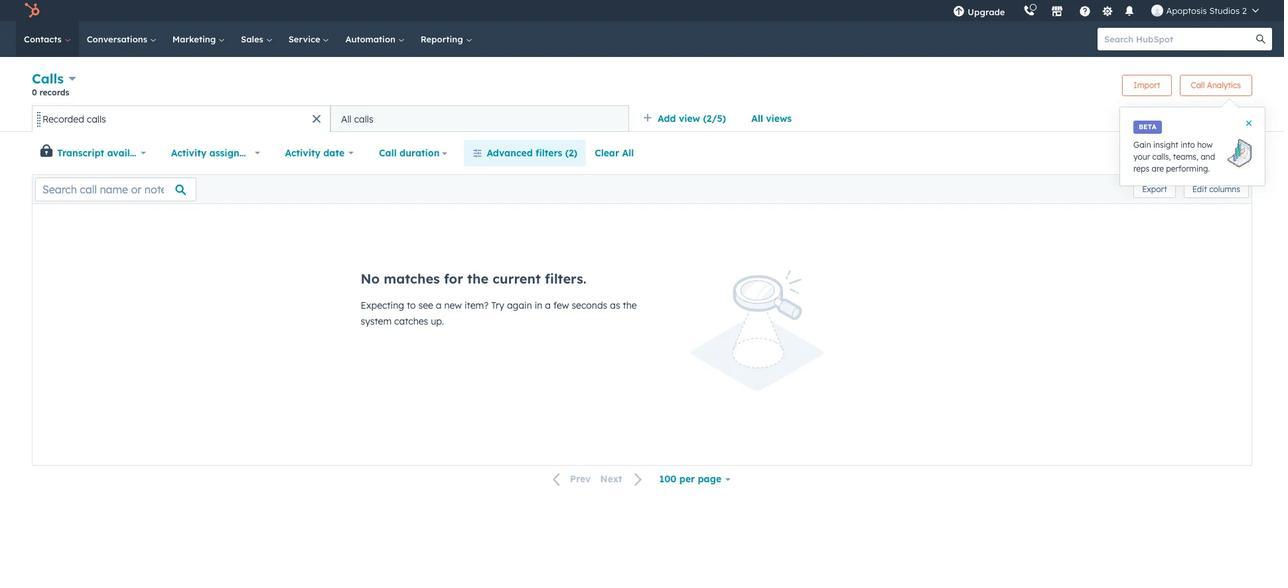 Task type: describe. For each thing, give the bounding box(es) containing it.
up.
[[431, 316, 444, 328]]

seconds
[[572, 300, 607, 312]]

system
[[361, 316, 392, 328]]

Search HubSpot search field
[[1098, 28, 1260, 50]]

apoptosis studios 2 button
[[1144, 0, 1267, 21]]

all views
[[751, 113, 792, 125]]

all inside "button"
[[622, 147, 634, 159]]

clear all
[[595, 147, 634, 159]]

filters.
[[545, 271, 586, 287]]

advanced filters (2) button
[[464, 140, 586, 167]]

import button
[[1122, 75, 1172, 96]]

activity for activity date
[[285, 147, 320, 159]]

catches
[[394, 316, 428, 328]]

records
[[39, 88, 69, 98]]

activity date button
[[276, 140, 362, 167]]

calling icon image
[[1024, 5, 1035, 17]]

next
[[600, 474, 622, 486]]

sales
[[241, 34, 266, 44]]

service
[[288, 34, 323, 44]]

views
[[766, 113, 792, 125]]

automation link
[[337, 21, 413, 57]]

notifications image
[[1124, 6, 1136, 18]]

close image
[[1246, 121, 1252, 126]]

date
[[323, 147, 344, 159]]

export
[[1142, 184, 1167, 194]]

view for add
[[679, 113, 700, 125]]

calls,
[[1152, 152, 1171, 162]]

insight
[[1153, 140, 1178, 150]]

new
[[444, 300, 462, 312]]

100 per page
[[659, 474, 721, 486]]

0
[[32, 88, 37, 98]]

save
[[1203, 148, 1222, 158]]

all for all views
[[751, 113, 763, 125]]

try
[[491, 300, 504, 312]]

activity for activity assigned to
[[171, 147, 207, 159]]

all views link
[[743, 106, 800, 132]]

save view
[[1203, 148, 1241, 158]]

in
[[535, 300, 542, 312]]

recorded
[[42, 113, 84, 125]]

studios
[[1209, 5, 1240, 16]]

gain insight into how your calls, teams, and reps are performing.
[[1133, 140, 1215, 174]]

calling icon button
[[1018, 2, 1041, 19]]

import
[[1134, 80, 1160, 90]]

Search call name or notes search field
[[35, 178, 196, 201]]

matches
[[384, 271, 440, 287]]

duration
[[399, 147, 440, 159]]

marketplaces button
[[1043, 0, 1071, 21]]

teams,
[[1173, 152, 1198, 162]]

conversations link
[[79, 21, 164, 57]]

pagination navigation
[[545, 471, 651, 489]]

clear all button
[[586, 140, 642, 167]]

edit columns
[[1192, 184, 1240, 194]]

calls button
[[32, 69, 76, 88]]

activity assigned to button
[[162, 140, 268, 167]]

recorded calls button
[[32, 106, 330, 132]]

performing.
[[1166, 164, 1210, 174]]

advanced
[[487, 147, 533, 159]]

recorded calls
[[42, 113, 106, 125]]

expecting
[[361, 300, 404, 312]]

calls banner
[[32, 69, 1252, 106]]

reporting link
[[413, 21, 480, 57]]

few
[[553, 300, 569, 312]]

conversations
[[87, 34, 150, 44]]

add view (2/5)
[[658, 113, 726, 125]]

search image
[[1256, 35, 1265, 44]]

advanced filters (2)
[[487, 147, 577, 159]]

hubspot image
[[24, 3, 40, 19]]

save view button
[[1180, 143, 1252, 164]]

add view (2/5) button
[[634, 106, 743, 132]]

item?
[[464, 300, 489, 312]]

marketplaces image
[[1051, 6, 1063, 18]]

to inside expecting to see a new item? try again in a few seconds as the system catches up.
[[407, 300, 416, 312]]

100 per page button
[[651, 467, 739, 493]]

clear
[[595, 147, 619, 159]]

notifications button
[[1118, 0, 1141, 21]]

call analytics link
[[1180, 75, 1252, 96]]

activity date
[[285, 147, 344, 159]]

marketing link
[[164, 21, 233, 57]]

hubspot link
[[16, 3, 50, 19]]

as
[[610, 300, 620, 312]]

0 vertical spatial the
[[467, 271, 488, 287]]

again
[[507, 300, 532, 312]]



Task type: locate. For each thing, give the bounding box(es) containing it.
reps
[[1133, 164, 1149, 174]]

view right save
[[1224, 148, 1241, 158]]

call for call analytics
[[1191, 80, 1205, 90]]

no matches for the current filters.
[[361, 271, 586, 287]]

call left analytics
[[1191, 80, 1205, 90]]

beta
[[1139, 123, 1156, 131]]

0 horizontal spatial calls
[[87, 113, 106, 125]]

columns
[[1209, 184, 1240, 194]]

tara schultz image
[[1152, 5, 1164, 17]]

activity down "recorded calls" button
[[171, 147, 207, 159]]

see
[[418, 300, 433, 312]]

1 horizontal spatial the
[[623, 300, 637, 312]]

settings link
[[1099, 4, 1116, 18]]

automation
[[345, 34, 398, 44]]

into
[[1181, 140, 1195, 150]]

calls up 'activity date' popup button
[[354, 113, 373, 125]]

call duration button
[[370, 140, 456, 167]]

menu item
[[1014, 0, 1017, 21]]

add
[[658, 113, 676, 125]]

to inside "popup button"
[[254, 147, 263, 159]]

all for all calls
[[341, 113, 352, 125]]

activity assigned to
[[171, 147, 263, 159]]

filters
[[536, 147, 562, 159]]

no
[[361, 271, 380, 287]]

call
[[1191, 80, 1205, 90], [379, 147, 397, 159]]

1 calls from the left
[[87, 113, 106, 125]]

2 activity from the left
[[285, 147, 320, 159]]

1 horizontal spatial view
[[1224, 148, 1241, 158]]

0 vertical spatial to
[[254, 147, 263, 159]]

1 a from the left
[[436, 300, 442, 312]]

all inside button
[[341, 113, 352, 125]]

upgrade
[[968, 7, 1005, 17]]

all calls button
[[330, 106, 629, 132]]

all calls
[[341, 113, 373, 125]]

activity inside 'activity date' popup button
[[285, 147, 320, 159]]

0 vertical spatial call
[[1191, 80, 1205, 90]]

and
[[1201, 152, 1215, 162]]

0 horizontal spatial a
[[436, 300, 442, 312]]

menu
[[944, 0, 1268, 21]]

1 horizontal spatial a
[[545, 300, 551, 312]]

apoptosis studios 2
[[1166, 5, 1247, 16]]

menu containing apoptosis studios 2
[[944, 0, 1268, 21]]

next button
[[596, 471, 651, 489]]

1 horizontal spatial calls
[[354, 113, 373, 125]]

the
[[467, 271, 488, 287], [623, 300, 637, 312]]

1 horizontal spatial activity
[[285, 147, 320, 159]]

help image
[[1079, 6, 1091, 18]]

prev
[[570, 474, 591, 486]]

0 horizontal spatial activity
[[171, 147, 207, 159]]

prev button
[[545, 471, 596, 489]]

per
[[679, 474, 695, 486]]

all right "clear"
[[622, 147, 634, 159]]

view for save
[[1224, 148, 1241, 158]]

search button
[[1250, 28, 1272, 50]]

export button
[[1133, 181, 1176, 198]]

available
[[107, 147, 150, 159]]

settings image
[[1102, 6, 1113, 18]]

apoptosis
[[1166, 5, 1207, 16]]

call inside button
[[379, 147, 397, 159]]

transcript available button
[[54, 140, 154, 167]]

assigned
[[209, 147, 251, 159]]

0 records
[[32, 88, 69, 98]]

a
[[436, 300, 442, 312], [545, 300, 551, 312]]

how
[[1197, 140, 1213, 150]]

1 activity from the left
[[171, 147, 207, 159]]

calls right recorded
[[87, 113, 106, 125]]

1 horizontal spatial all
[[622, 147, 634, 159]]

all up date
[[341, 113, 352, 125]]

the right 'as'
[[623, 300, 637, 312]]

calls for all calls
[[354, 113, 373, 125]]

calls
[[87, 113, 106, 125], [354, 113, 373, 125]]

2 a from the left
[[545, 300, 551, 312]]

1 vertical spatial to
[[407, 300, 416, 312]]

all left views in the right of the page
[[751, 113, 763, 125]]

1 vertical spatial the
[[623, 300, 637, 312]]

view right add
[[679, 113, 700, 125]]

edit columns button
[[1184, 181, 1249, 198]]

to left see
[[407, 300, 416, 312]]

call for call duration
[[379, 147, 397, 159]]

1 horizontal spatial to
[[407, 300, 416, 312]]

your
[[1133, 152, 1150, 162]]

transcript available
[[57, 147, 150, 159]]

page
[[698, 474, 721, 486]]

0 horizontal spatial to
[[254, 147, 263, 159]]

call duration
[[379, 147, 440, 159]]

service link
[[280, 21, 337, 57]]

marketing
[[172, 34, 218, 44]]

current
[[493, 271, 541, 287]]

view inside popup button
[[679, 113, 700, 125]]

1 vertical spatial call
[[379, 147, 397, 159]]

to right assigned
[[254, 147, 263, 159]]

view inside button
[[1224, 148, 1241, 158]]

transcript
[[57, 147, 104, 159]]

the inside expecting to see a new item? try again in a few seconds as the system catches up.
[[623, 300, 637, 312]]

activity left date
[[285, 147, 320, 159]]

1 vertical spatial view
[[1224, 148, 1241, 158]]

calls for recorded calls
[[87, 113, 106, 125]]

view
[[679, 113, 700, 125], [1224, 148, 1241, 158]]

0 vertical spatial view
[[679, 113, 700, 125]]

2 calls from the left
[[354, 113, 373, 125]]

call left duration
[[379, 147, 397, 159]]

0 horizontal spatial view
[[679, 113, 700, 125]]

to
[[254, 147, 263, 159], [407, 300, 416, 312]]

contacts
[[24, 34, 64, 44]]

0 horizontal spatial all
[[341, 113, 352, 125]]

a right see
[[436, 300, 442, 312]]

all
[[751, 113, 763, 125], [341, 113, 352, 125], [622, 147, 634, 159]]

analytics
[[1207, 80, 1241, 90]]

activity inside activity assigned to "popup button"
[[171, 147, 207, 159]]

2
[[1242, 5, 1247, 16]]

0 horizontal spatial the
[[467, 271, 488, 287]]

are
[[1152, 164, 1164, 174]]

help button
[[1074, 0, 1097, 21]]

0 horizontal spatial call
[[379, 147, 397, 159]]

upgrade image
[[953, 6, 965, 18]]

the right "for" at the left
[[467, 271, 488, 287]]

a right in
[[545, 300, 551, 312]]

2 horizontal spatial all
[[751, 113, 763, 125]]

call inside banner
[[1191, 80, 1205, 90]]

edit
[[1192, 184, 1207, 194]]

100
[[659, 474, 677, 486]]

contacts link
[[16, 21, 79, 57]]

1 horizontal spatial call
[[1191, 80, 1205, 90]]

for
[[444, 271, 463, 287]]

reporting
[[421, 34, 466, 44]]

sales link
[[233, 21, 280, 57]]

(2)
[[565, 147, 577, 159]]

calls
[[32, 70, 64, 87]]



Task type: vqa. For each thing, say whether or not it's contained in the screenshot.
topmost view
yes



